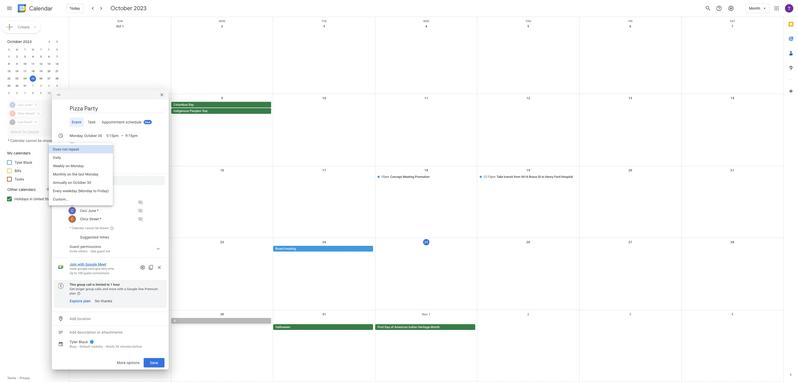 Task type: describe. For each thing, give the bounding box(es) containing it.
default
[[80, 345, 90, 349]]

explore
[[70, 299, 82, 304]]

27 inside row group
[[48, 77, 50, 80]]

2 vertical spatial 5
[[8, 92, 10, 95]]

november 1 element
[[30, 83, 36, 89]]

1 horizontal spatial cannot
[[85, 227, 95, 230]]

google inside get longer group calls and more with a google one premium plan
[[127, 288, 137, 291]]

1 vertical spatial 16
[[220, 169, 224, 172]]

plan inside get longer group calls and more with a google one premium plan
[[70, 292, 76, 296]]

2 horizontal spatial to
[[542, 175, 545, 179]]

11 for october 2023
[[31, 63, 34, 65]]

invite others
[[70, 250, 88, 254]]

does not repeat option
[[49, 145, 113, 154]]

notify 30 minutes before
[[106, 345, 142, 349]]

up
[[70, 272, 73, 275]]

description
[[77, 331, 96, 335]]

time zone
[[92, 143, 109, 147]]

be inside search field
[[38, 139, 42, 143]]

cannot inside search field
[[26, 139, 37, 143]]

a inside get longer group calls and more with a google one premium plan
[[124, 288, 126, 291]]

30 for 1
[[15, 85, 18, 87]]

connections
[[92, 272, 109, 275]]

guests invited to this event. tree
[[68, 188, 165, 224]]

time zone button
[[90, 141, 111, 150]]

add description or attachments
[[70, 331, 123, 335]]

0 horizontal spatial –
[[17, 377, 19, 381]]

more
[[109, 288, 116, 291]]

16 inside october 2023 grid
[[15, 70, 18, 73]]

thanks
[[101, 299, 112, 304]]

call
[[86, 283, 91, 287]]

23 inside grid
[[15, 77, 18, 80]]

daily option
[[49, 154, 113, 162]]

row containing oct 1
[[69, 22, 784, 94]]

chris
[[80, 217, 88, 221]]

row containing 16
[[69, 166, 784, 238]]

1 horizontal spatial 23
[[220, 241, 224, 244]]

14 element
[[54, 61, 60, 67]]

new element
[[144, 120, 152, 124]]

8 for sun
[[119, 97, 121, 100]]

19 element
[[38, 68, 44, 75]]

12:13pm take transit from 9616 brace st to henry ford hospital
[[483, 175, 573, 179]]

st
[[538, 175, 541, 179]]

create
[[18, 25, 30, 29]]

1 up more
[[111, 283, 112, 287]]

0 vertical spatial group
[[77, 283, 85, 287]]

calendars for other calendars
[[19, 188, 36, 192]]

invite
[[70, 250, 78, 254]]

2 t from the left
[[40, 48, 42, 51]]

12 for october 2023
[[40, 63, 42, 65]]

m
[[16, 48, 18, 51]]

meet.google.com/gss-
[[70, 267, 101, 271]]

terms
[[7, 377, 16, 381]]

get longer group calls and more with a google one premium plan
[[70, 288, 158, 296]]

columbus day indigenous peoples' day
[[174, 103, 208, 113]]

create button
[[2, 21, 41, 33]]

3 inside november 3 element
[[48, 85, 50, 87]]

1 vertical spatial 20
[[629, 169, 632, 172]]

november 9 element
[[38, 90, 44, 96]]

november 3 element
[[46, 83, 52, 89]]

0 horizontal spatial october 2023
[[7, 39, 32, 44]]

11 inside november 11 element
[[56, 92, 58, 95]]

row containing 23
[[69, 238, 784, 311]]

0 horizontal spatial 7
[[24, 92, 26, 95]]

join
[[70, 263, 77, 267]]

join with google meet link
[[70, 263, 106, 267]]

busy
[[70, 345, 77, 349]]

2 vertical spatial calendar
[[72, 227, 84, 230]]

0 vertical spatial october
[[111, 5, 132, 12]]

8 inside row
[[32, 92, 34, 95]]

cell containing columbus day
[[171, 102, 273, 115]]

recurrence list box
[[49, 143, 113, 206]]

october 2023 grid
[[5, 46, 61, 97]]

all day
[[77, 143, 87, 147]]

row group containing 1
[[5, 53, 61, 97]]

28 element
[[54, 76, 60, 82]]

* calendar cannot be shown inside search field
[[8, 139, 53, 143]]

25 inside cell
[[31, 77, 34, 80]]

20 element
[[46, 68, 52, 75]]

halloween
[[276, 326, 290, 329]]

minutes
[[120, 345, 132, 349]]

transit
[[504, 175, 513, 179]]

14 for october 2023
[[56, 63, 58, 65]]

f
[[48, 48, 50, 51]]

1 horizontal spatial 10
[[48, 92, 50, 95]]

meet
[[98, 263, 106, 267]]

month inside button
[[431, 326, 440, 329]]

1 vertical spatial tyler black
[[70, 340, 88, 345]]

24 element
[[22, 76, 28, 82]]

with inside get longer group calls and more with a google one premium plan
[[117, 288, 123, 291]]

0 vertical spatial 2023
[[134, 5, 147, 12]]

guest inside join with google meet meet.google.com/gss-oery-ume up to 100 guest connections
[[84, 272, 92, 275]]

oery-
[[101, 267, 108, 271]]

premium
[[145, 288, 158, 291]]

heritage
[[418, 326, 430, 329]]

my calendars list
[[1, 159, 65, 184]]

hour
[[113, 283, 120, 287]]

annually on october 30 option
[[49, 179, 113, 187]]

row containing 15
[[5, 68, 61, 75]]

21 element
[[54, 68, 60, 75]]

all
[[77, 143, 81, 147]]

limited
[[96, 283, 106, 287]]

visibility
[[91, 345, 103, 349]]

see guest list
[[91, 250, 110, 254]]

calls
[[95, 288, 102, 291]]

first day of american indian heritage month
[[378, 326, 440, 329]]

29
[[7, 85, 10, 87]]

tyler black, organizer tree item
[[68, 188, 165, 198]]

longer
[[76, 288, 85, 291]]

november 7 element
[[22, 90, 28, 96]]

add other calendars image
[[45, 187, 51, 192]]

15 element
[[6, 68, 12, 75]]

0 vertical spatial –
[[121, 134, 123, 138]]

hospital
[[562, 175, 573, 179]]

0 horizontal spatial 2023
[[23, 39, 32, 44]]

before
[[133, 345, 142, 349]]

organizer
[[80, 194, 93, 197]]

tyler black inside my calendars list
[[15, 161, 32, 165]]

every weekday (monday to friday) option
[[49, 187, 113, 195]]

1 s from the left
[[8, 48, 10, 51]]

suggested times button
[[78, 233, 111, 242]]

add for add description or attachments
[[70, 331, 76, 335]]

see
[[91, 250, 96, 254]]

first day of american indian heritage month button
[[375, 325, 475, 330]]

End time text field
[[125, 133, 138, 139]]

* inside ceci june tree item
[[97, 209, 99, 213]]

22 element
[[6, 76, 12, 82]]

20 inside 20 element
[[48, 70, 50, 73]]

task
[[88, 120, 96, 125]]

28 inside october 2023 grid
[[56, 77, 58, 80]]

ceci
[[80, 209, 87, 213]]

1 horizontal spatial 18
[[425, 169, 428, 172]]

27 inside grid
[[629, 241, 632, 244]]

american
[[394, 326, 408, 329]]

13 for sun
[[629, 97, 632, 100]]

1 right nov
[[429, 313, 431, 317]]

10am
[[381, 175, 389, 179]]

29 element
[[6, 83, 12, 89]]

one
[[138, 288, 144, 291]]

* inside search field
[[8, 139, 9, 143]]

25, today element
[[30, 76, 36, 82]]

31 element
[[22, 83, 28, 89]]

nov 1
[[422, 313, 431, 317]]

2 vertical spatial 30
[[116, 345, 119, 349]]

1 t from the left
[[24, 48, 26, 51]]

1 horizontal spatial october 2023
[[111, 5, 147, 12]]

row containing 30
[[69, 311, 784, 383]]

1 horizontal spatial shown
[[100, 227, 109, 230]]

explore plan button
[[68, 297, 93, 306]]

chris street tree item
[[68, 215, 165, 224]]

25 cell
[[29, 75, 37, 82]]

10 for october 2023
[[23, 63, 26, 65]]

1 inside november 1 element
[[32, 85, 34, 87]]

privacy
[[20, 377, 30, 381]]

today button
[[66, 2, 83, 15]]

month button
[[746, 2, 770, 15]]

show schedule of ceci june image
[[136, 207, 145, 215]]

add location
[[70, 317, 91, 321]]

settings menu image
[[728, 5, 734, 11]]

row containing 5
[[5, 90, 61, 97]]

oct
[[116, 25, 121, 28]]

list
[[106, 250, 110, 254]]

today
[[70, 6, 80, 11]]

1 vertical spatial 21
[[731, 169, 735, 172]]

and
[[103, 288, 108, 291]]

1 vertical spatial october
[[7, 39, 22, 44]]

6 inside november 6 element
[[16, 92, 18, 95]]

Guests text field
[[70, 176, 162, 185]]

1 right oct
[[122, 25, 124, 28]]

first
[[378, 326, 384, 329]]

100
[[78, 272, 83, 275]]

1 horizontal spatial * calendar cannot be shown
[[70, 227, 109, 230]]

* up guest
[[70, 227, 71, 230]]

appointment
[[102, 120, 125, 125]]

17 inside october 2023 grid
[[23, 70, 26, 73]]

26 inside row group
[[40, 77, 42, 80]]

november 11 element
[[54, 90, 60, 96]]

street
[[89, 217, 99, 221]]

new
[[145, 121, 151, 124]]

23 element
[[14, 76, 20, 82]]

1 horizontal spatial guest
[[97, 250, 105, 254]]

board meeting
[[276, 247, 296, 251]]

15
[[7, 70, 10, 73]]

1 horizontal spatial to
[[107, 283, 110, 287]]

8 for october 2023
[[8, 63, 10, 65]]

12 element
[[38, 61, 44, 67]]



Task type: vqa. For each thing, say whether or not it's contained in the screenshot.


Task type: locate. For each thing, give the bounding box(es) containing it.
other calendars button
[[1, 186, 65, 194]]

to inside join with google meet meet.google.com/gss-oery-ume up to 100 guest connections
[[74, 272, 77, 275]]

black up organizer
[[89, 189, 98, 193]]

0 horizontal spatial black
[[23, 161, 32, 165]]

plan inside button
[[83, 299, 91, 304]]

31 up halloween button
[[322, 313, 326, 317]]

others
[[78, 250, 88, 254]]

t left f
[[40, 48, 42, 51]]

a inside button
[[82, 163, 84, 168]]

31 for nov 1
[[322, 313, 326, 317]]

10am concept meeting promotion
[[381, 175, 430, 179]]

0 vertical spatial 23
[[15, 77, 18, 80]]

calendar heading
[[28, 5, 53, 12]]

0 horizontal spatial tab list
[[56, 118, 165, 127]]

add for add location
[[70, 317, 76, 321]]

get
[[70, 288, 75, 291]]

30 for nov 1
[[220, 313, 224, 317]]

1 up 15
[[8, 55, 10, 58]]

black up the default
[[79, 340, 88, 345]]

0 vertical spatial 16
[[15, 70, 18, 73]]

1 horizontal spatial –
[[121, 134, 123, 138]]

8
[[8, 63, 10, 65], [32, 92, 34, 95], [119, 97, 121, 100]]

a right more
[[124, 288, 126, 291]]

halloween button
[[273, 325, 373, 330]]

1 vertical spatial with
[[117, 288, 123, 291]]

0 vertical spatial 18
[[31, 70, 34, 73]]

shown inside search field
[[43, 139, 53, 143]]

calendars right my
[[14, 151, 31, 156]]

1 horizontal spatial 24
[[322, 241, 326, 244]]

0 vertical spatial 26
[[40, 77, 42, 80]]

october up m
[[7, 39, 22, 44]]

calendar up create
[[29, 5, 53, 12]]

19 up 12:13pm take transit from 9616 brace st to henry ford hospital
[[527, 169, 530, 172]]

0 vertical spatial 30
[[15, 85, 18, 87]]

0 vertical spatial a
[[82, 163, 84, 168]]

0 horizontal spatial t
[[24, 48, 26, 51]]

13 element
[[46, 61, 52, 67]]

1 horizontal spatial group
[[86, 288, 94, 291]]

1 horizontal spatial 5
[[40, 55, 42, 58]]

0 horizontal spatial october
[[7, 39, 22, 44]]

this
[[70, 283, 76, 287]]

0 vertical spatial 21
[[56, 70, 58, 73]]

9 inside row
[[40, 92, 42, 95]]

tyler black organizer
[[80, 189, 98, 197]]

group down call
[[86, 288, 94, 291]]

time
[[92, 143, 100, 147]]

18 inside october 2023 grid
[[31, 70, 34, 73]]

6 for oct 1
[[630, 25, 632, 28]]

tyler inside tyler black organizer
[[80, 189, 88, 193]]

9 up columbus day button at the left
[[221, 97, 223, 100]]

row group
[[5, 53, 61, 97]]

day right peoples'
[[202, 109, 208, 113]]

with inside join with google meet meet.google.com/gss-oery-ume up to 100 guest connections
[[78, 263, 85, 267]]

plan left no
[[83, 299, 91, 304]]

1 horizontal spatial 7
[[56, 55, 58, 58]]

guest
[[97, 250, 105, 254], [84, 272, 92, 275]]

october 2023 up m
[[7, 39, 32, 44]]

7 inside grid
[[732, 25, 734, 28]]

tyler up bills
[[15, 161, 22, 165]]

9 inside grid
[[221, 97, 223, 100]]

1 horizontal spatial 20
[[629, 169, 632, 172]]

google left 'one'
[[127, 288, 137, 291]]

no thanks button
[[93, 297, 114, 306]]

ceci june *
[[80, 209, 99, 213]]

* inside chris street tree item
[[100, 217, 101, 221]]

0 vertical spatial 28
[[56, 77, 58, 80]]

0 horizontal spatial group
[[77, 283, 85, 287]]

1 horizontal spatial tab list
[[784, 17, 798, 368]]

* calendar cannot be shown up the suggested
[[70, 227, 109, 230]]

sun
[[117, 20, 123, 23]]

2 horizontal spatial tyler
[[80, 189, 88, 193]]

add left description
[[70, 331, 76, 335]]

tab list containing event
[[56, 118, 165, 127]]

1 vertical spatial 14
[[731, 97, 735, 100]]

day left of
[[385, 326, 390, 329]]

0 vertical spatial 9
[[16, 63, 18, 65]]

17 element
[[22, 68, 28, 75]]

group inside get longer group calls and more with a google one premium plan
[[86, 288, 94, 291]]

5
[[528, 25, 529, 28], [40, 55, 42, 58], [8, 92, 10, 95]]

0 vertical spatial black
[[23, 161, 32, 165]]

oct 1
[[116, 25, 124, 28]]

row containing s
[[5, 46, 61, 53]]

2
[[221, 25, 223, 28], [16, 55, 18, 58], [40, 85, 42, 87], [528, 313, 529, 317]]

to right up
[[74, 272, 77, 275]]

14
[[56, 63, 58, 65], [731, 97, 735, 100]]

cell
[[69, 102, 171, 115], [171, 102, 273, 115], [273, 102, 375, 115], [375, 102, 477, 115], [477, 102, 580, 115], [682, 102, 784, 115], [69, 174, 171, 180], [171, 174, 273, 180], [273, 174, 375, 180], [682, 174, 784, 180], [69, 246, 171, 253], [171, 246, 273, 253], [375, 246, 477, 253], [477, 246, 580, 253], [682, 246, 784, 253], [69, 318, 171, 331], [477, 318, 580, 331], [682, 318, 784, 331]]

day
[[189, 103, 194, 107], [202, 109, 208, 113], [385, 326, 390, 329]]

row containing sun
[[69, 17, 784, 23]]

– left end time text field
[[121, 134, 123, 138]]

guest down "meet.google.com/gss-" at the bottom
[[84, 272, 92, 275]]

explore plan
[[70, 299, 91, 304]]

grid containing oct 1
[[69, 17, 784, 383]]

board
[[276, 247, 284, 251]]

1 vertical spatial 19
[[527, 169, 530, 172]]

from
[[514, 175, 521, 179]]

11 for sun
[[425, 97, 428, 100]]

0 horizontal spatial cannot
[[26, 139, 37, 143]]

my calendars button
[[1, 149, 65, 158]]

6 down f
[[48, 55, 50, 58]]

brace
[[529, 175, 537, 179]]

october 2023 up sun on the top
[[111, 5, 147, 12]]

5 down the thu at top right
[[528, 25, 529, 28]]

columbus day button
[[171, 102, 271, 108]]

location
[[77, 317, 91, 321]]

1 horizontal spatial calendar
[[29, 5, 53, 12]]

24 down 17 element
[[23, 77, 26, 80]]

add location button
[[68, 315, 165, 324]]

11
[[31, 63, 34, 65], [56, 92, 58, 95], [425, 97, 428, 100]]

calendar up my calendars
[[10, 139, 25, 143]]

with up "meet.google.com/gss-" at the bottom
[[78, 263, 85, 267]]

1 horizontal spatial 28
[[731, 241, 735, 244]]

united
[[33, 197, 44, 201]]

tyler
[[15, 161, 22, 165], [80, 189, 88, 193], [70, 340, 78, 345]]

1 horizontal spatial google
[[127, 288, 137, 291]]

13 for october 2023
[[48, 63, 50, 65]]

1 vertical spatial 18
[[425, 169, 428, 172]]

0 vertical spatial calendars
[[14, 151, 31, 156]]

9 up 16 element
[[16, 63, 18, 65]]

a right find
[[82, 163, 84, 168]]

10 element
[[22, 61, 28, 67]]

* up my
[[8, 139, 9, 143]]

2 vertical spatial to
[[107, 283, 110, 287]]

board meeting button
[[273, 246, 373, 252]]

0 vertical spatial 13
[[48, 63, 50, 65]]

1 horizontal spatial 21
[[731, 169, 735, 172]]

0 vertical spatial 8
[[8, 63, 10, 65]]

s right f
[[56, 48, 58, 51]]

november 8 element
[[30, 90, 36, 96]]

add left location
[[70, 317, 76, 321]]

month right heritage
[[431, 326, 440, 329]]

guest left list
[[97, 250, 105, 254]]

2 vertical spatial 11
[[425, 97, 428, 100]]

be up suggested times on the bottom left of the page
[[95, 227, 99, 230]]

plan down get
[[70, 292, 76, 296]]

2 add from the top
[[70, 331, 76, 335]]

22
[[7, 77, 10, 80]]

be down search for people text box on the top left of the page
[[38, 139, 42, 143]]

other calendars
[[7, 188, 36, 192]]

suggested times
[[80, 235, 109, 240]]

tyler black up busy
[[70, 340, 88, 345]]

find
[[74, 163, 81, 168]]

1 vertical spatial a
[[124, 288, 126, 291]]

7 up 14 element
[[56, 55, 58, 58]]

0 horizontal spatial 13
[[48, 63, 50, 65]]

columbus
[[174, 103, 188, 107]]

14 inside row group
[[56, 63, 58, 65]]

0 horizontal spatial 19
[[40, 70, 42, 73]]

* Calendar cannot be shown search field
[[0, 98, 65, 143]]

day
[[82, 143, 87, 147]]

1
[[122, 25, 124, 28], [8, 55, 10, 58], [32, 85, 34, 87], [111, 283, 112, 287], [429, 313, 431, 317]]

18 up promotion on the top right of page
[[425, 169, 428, 172]]

8 down november 1 element
[[32, 92, 34, 95]]

permissions
[[80, 245, 101, 249]]

9 for october 2023
[[16, 63, 18, 65]]

grid
[[69, 17, 784, 383]]

row containing 1
[[5, 53, 61, 61]]

row containing 29
[[5, 82, 61, 90]]

black down the 'my calendars' dropdown button
[[23, 161, 32, 165]]

1 horizontal spatial 14
[[731, 97, 735, 100]]

24 up board meeting button
[[322, 241, 326, 244]]

0 vertical spatial * calendar cannot be shown
[[8, 139, 53, 143]]

2 horizontal spatial 8
[[119, 97, 121, 100]]

shown up times
[[100, 227, 109, 230]]

black inside tyler black organizer
[[89, 189, 98, 193]]

0 vertical spatial 20
[[48, 70, 50, 73]]

with
[[78, 263, 85, 267], [117, 288, 123, 291]]

thu
[[526, 20, 531, 23]]

1 horizontal spatial be
[[95, 227, 99, 230]]

* right june
[[97, 209, 99, 213]]

calendar element
[[17, 3, 53, 15]]

6 down the 30 'element'
[[16, 92, 18, 95]]

18 down 11 element
[[31, 70, 34, 73]]

31 inside row group
[[23, 85, 26, 87]]

promotion
[[415, 175, 430, 179]]

1 vertical spatial 6
[[48, 55, 50, 58]]

to element
[[121, 134, 123, 138]]

show schedule of ican read image
[[136, 198, 145, 207]]

november 6 element
[[14, 90, 20, 96]]

november 5 element
[[6, 90, 12, 96]]

tasks
[[15, 177, 24, 182]]

calendars inside the 'my calendars' dropdown button
[[14, 151, 31, 156]]

fri
[[629, 20, 633, 23]]

event button
[[70, 118, 84, 127]]

1 vertical spatial 9
[[40, 92, 42, 95]]

1 vertical spatial 25
[[425, 241, 428, 244]]

6 inside grid
[[630, 25, 632, 28]]

2 horizontal spatial black
[[89, 189, 98, 193]]

1 vertical spatial 5
[[40, 55, 42, 58]]

6 for 1
[[48, 55, 50, 58]]

1 horizontal spatial 19
[[527, 169, 530, 172]]

day up peoples'
[[189, 103, 194, 107]]

0 horizontal spatial shown
[[43, 139, 53, 143]]

my calendars
[[7, 151, 31, 156]]

november 10 element
[[46, 90, 52, 96]]

Search for people text field
[[10, 127, 56, 137]]

to up and
[[107, 283, 110, 287]]

indigenous peoples' day button
[[171, 108, 271, 114]]

tyler up organizer
[[80, 189, 88, 193]]

appointment schedule
[[102, 120, 142, 125]]

1 horizontal spatial 27
[[629, 241, 632, 244]]

henry
[[545, 175, 554, 179]]

Add title text field
[[70, 105, 165, 113]]

5 down 29 element
[[8, 92, 10, 95]]

1 horizontal spatial day
[[202, 109, 208, 113]]

30 element
[[14, 83, 20, 89]]

0 vertical spatial be
[[38, 139, 42, 143]]

november 4 element
[[54, 83, 60, 89]]

group up longer
[[77, 283, 85, 287]]

plan
[[70, 292, 76, 296], [83, 299, 91, 304]]

w
[[32, 48, 34, 51]]

month inside dropdown button
[[749, 6, 761, 11]]

6 down fri
[[630, 25, 632, 28]]

join with google meet meet.google.com/gss-oery-ume up to 100 guest connections
[[70, 263, 114, 275]]

Start date text field
[[70, 133, 102, 139]]

21 inside october 2023 grid
[[56, 70, 58, 73]]

7 for oct 1
[[732, 25, 734, 28]]

1 vertical spatial –
[[17, 377, 19, 381]]

* calendar cannot be shown down search for people text box on the top left of the page
[[8, 139, 53, 143]]

30 inside 'element'
[[15, 85, 18, 87]]

calendar inside search field
[[10, 139, 25, 143]]

black inside my calendars list
[[23, 161, 32, 165]]

suggested
[[80, 235, 99, 240]]

google inside join with google meet meet.google.com/gss-oery-ume up to 100 guest connections
[[85, 263, 97, 267]]

1 vertical spatial 30
[[220, 313, 224, 317]]

24 inside row group
[[23, 77, 26, 80]]

tyler black up bills
[[15, 161, 32, 165]]

day for columbus
[[189, 103, 194, 107]]

0 horizontal spatial 5
[[8, 92, 10, 95]]

tyler inside my calendars list
[[15, 161, 22, 165]]

show schedule of chris street image
[[136, 215, 145, 224]]

9 down the 'november 2' element
[[40, 92, 42, 95]]

weekly on monday option
[[49, 162, 113, 170]]

1 vertical spatial add
[[70, 331, 76, 335]]

11 inside 11 element
[[31, 63, 34, 65]]

9616
[[521, 175, 528, 179]]

26 element
[[38, 76, 44, 82]]

1 vertical spatial 23
[[220, 241, 224, 244]]

– right terms link
[[17, 377, 19, 381]]

calendars up in
[[19, 188, 36, 192]]

0 horizontal spatial 25
[[31, 77, 34, 80]]

* right street
[[100, 217, 101, 221]]

0 vertical spatial october 2023
[[111, 5, 147, 12]]

1 horizontal spatial 17
[[322, 169, 326, 172]]

0 vertical spatial 27
[[48, 77, 50, 80]]

0 horizontal spatial 31
[[23, 85, 26, 87]]

cannot down search for people text box on the top left of the page
[[26, 139, 37, 143]]

peoples'
[[190, 109, 202, 113]]

mon
[[219, 20, 225, 23]]

tab list
[[784, 17, 798, 368], [56, 118, 165, 127]]

calendar
[[29, 5, 53, 12], [10, 139, 25, 143], [72, 227, 84, 230]]

1 add from the top
[[70, 317, 76, 321]]

1 vertical spatial 17
[[322, 169, 326, 172]]

11 element
[[30, 61, 36, 67]]

0 vertical spatial 10
[[23, 63, 26, 65]]

1 horizontal spatial black
[[79, 340, 88, 345]]

0 horizontal spatial tyler black
[[15, 161, 32, 165]]

27 element
[[46, 76, 52, 82]]

terms link
[[7, 377, 16, 381]]

day for first
[[385, 326, 390, 329]]

shown down search for people text box on the top left of the page
[[43, 139, 53, 143]]

find a time button
[[70, 161, 97, 170]]

8 up add title text box
[[119, 97, 121, 100]]

7 down sat
[[732, 25, 734, 28]]

or
[[97, 331, 101, 335]]

31 for 1
[[23, 85, 26, 87]]

9 for sun
[[221, 97, 223, 100]]

1 horizontal spatial 25
[[425, 241, 428, 244]]

0 vertical spatial cannot
[[26, 139, 37, 143]]

s left m
[[8, 48, 10, 51]]

monthly on the last monday option
[[49, 170, 113, 179]]

guest
[[70, 245, 79, 249]]

tyler black
[[15, 161, 32, 165], [70, 340, 88, 345]]

1 vertical spatial 2023
[[23, 39, 32, 44]]

7 for 1
[[56, 55, 58, 58]]

add inside dropdown button
[[70, 317, 76, 321]]

0 horizontal spatial 21
[[56, 70, 58, 73]]

google up "meet.google.com/gss-" at the bottom
[[85, 263, 97, 267]]

month
[[749, 6, 761, 11], [431, 326, 440, 329]]

Start time text field
[[106, 133, 119, 139]]

ceci june tree item
[[68, 207, 165, 215]]

1 horizontal spatial 30
[[116, 345, 119, 349]]

1 vertical spatial 10
[[48, 92, 50, 95]]

12 for sun
[[527, 97, 530, 100]]

month right the settings menu icon
[[749, 6, 761, 11]]

7 down 31 element
[[24, 92, 26, 95]]

1 vertical spatial be
[[95, 227, 99, 230]]

0 horizontal spatial 6
[[16, 92, 18, 95]]

row
[[69, 17, 784, 23], [69, 22, 784, 94], [5, 46, 61, 53], [5, 53, 61, 61], [5, 61, 61, 68], [5, 68, 61, 75], [5, 75, 61, 82], [5, 82, 61, 90], [5, 90, 61, 97], [69, 94, 784, 166], [69, 166, 784, 238], [69, 238, 784, 311], [69, 311, 784, 383]]

14 for sun
[[731, 97, 735, 100]]

t
[[24, 48, 26, 51], [40, 48, 42, 51]]

custom... option
[[49, 195, 113, 204]]

0 horizontal spatial * calendar cannot be shown
[[8, 139, 53, 143]]

5 for 1
[[40, 55, 42, 58]]

0 vertical spatial plan
[[70, 292, 76, 296]]

holidays in united states
[[15, 197, 55, 201]]

13 inside october 2023 grid
[[48, 63, 50, 65]]

calendars for my calendars
[[14, 151, 31, 156]]

meeting
[[285, 247, 296, 251]]

0 horizontal spatial guest
[[84, 272, 92, 275]]

1 down 25, today element
[[32, 85, 34, 87]]

18 element
[[30, 68, 36, 75]]

calendars inside other calendars dropdown button
[[19, 188, 36, 192]]

2 s from the left
[[56, 48, 58, 51]]

main drawer image
[[6, 5, 13, 11]]

28
[[56, 77, 58, 80], [731, 241, 735, 244]]

17
[[23, 70, 26, 73], [322, 169, 326, 172]]

5 up 12 element
[[40, 55, 42, 58]]

2 horizontal spatial day
[[385, 326, 390, 329]]

1 horizontal spatial tyler
[[70, 340, 78, 345]]

with down hour
[[117, 288, 123, 291]]

12:13pm
[[483, 175, 496, 179]]

day inside button
[[385, 326, 390, 329]]

schedule
[[126, 120, 142, 125]]

is
[[92, 283, 95, 287]]

row containing 22
[[5, 75, 61, 82]]

2 vertical spatial 9
[[221, 97, 223, 100]]

19 down 12 element
[[40, 70, 42, 73]]

nov
[[422, 313, 428, 317]]

calendar down chris
[[72, 227, 84, 230]]

10 for sun
[[322, 97, 326, 100]]

zone
[[101, 143, 109, 147]]

tyler up busy
[[70, 340, 78, 345]]

1 horizontal spatial plan
[[83, 299, 91, 304]]

0 horizontal spatial tyler
[[15, 161, 22, 165]]

t left the w
[[24, 48, 26, 51]]

chris street *
[[80, 217, 101, 221]]

5 for oct 1
[[528, 25, 529, 28]]

november 2 element
[[38, 83, 44, 89]]

24
[[23, 77, 26, 80], [322, 241, 326, 244]]

no
[[95, 299, 100, 304]]

1 vertical spatial 26
[[527, 241, 530, 244]]

12 inside row group
[[40, 63, 42, 65]]

19 inside october 2023 grid
[[40, 70, 42, 73]]

31 down 24 element
[[23, 85, 26, 87]]

0 horizontal spatial 17
[[23, 70, 26, 73]]

ford
[[554, 175, 561, 179]]

october up sun on the top
[[111, 5, 132, 12]]

1 vertical spatial 7
[[56, 55, 58, 58]]

16 element
[[14, 68, 20, 75]]

8 up 15
[[8, 63, 10, 65]]

cannot up the suggested
[[85, 227, 95, 230]]

to right st
[[542, 175, 545, 179]]

0 horizontal spatial plan
[[70, 292, 76, 296]]

ican read tree item
[[68, 198, 165, 207]]



